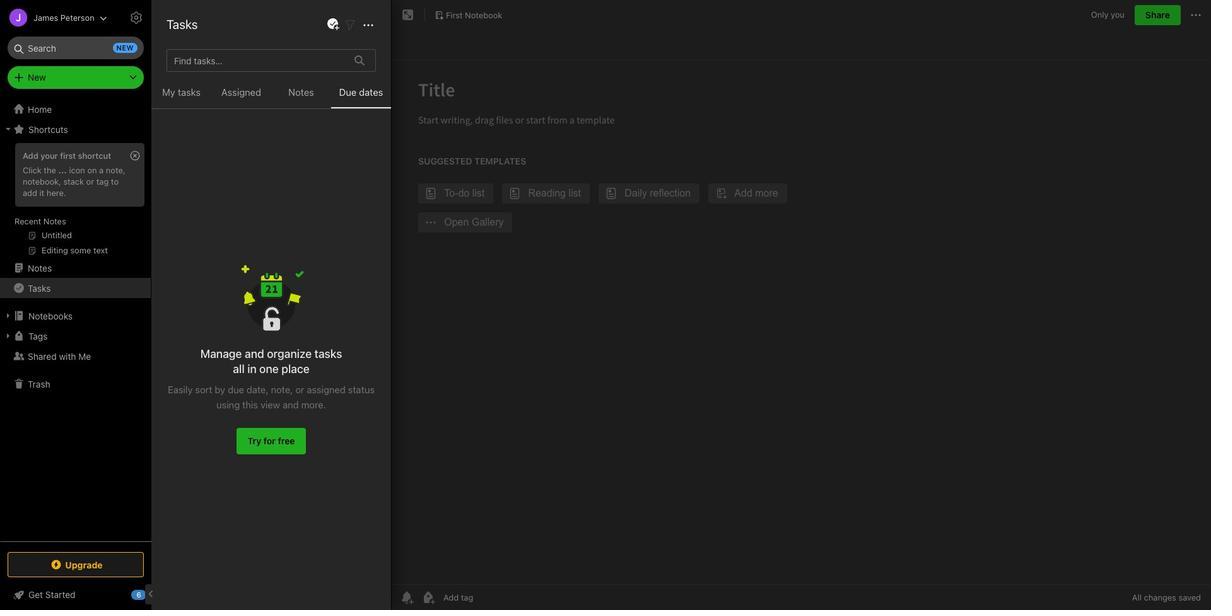 Task type: locate. For each thing, give the bounding box(es) containing it.
tasks up 2 notes
[[167, 17, 198, 32]]

1 vertical spatial or
[[296, 384, 304, 396]]

tree
[[0, 99, 151, 542]]

or up more.
[[296, 384, 304, 396]]

james peterson
[[33, 12, 95, 22]]

or down on
[[86, 177, 94, 187]]

1 vertical spatial tasks
[[315, 348, 342, 361]]

notes
[[174, 39, 197, 50]]

home
[[28, 104, 52, 115]]

date,
[[247, 384, 269, 396]]

tasks
[[167, 17, 198, 32], [28, 283, 51, 294]]

manage
[[200, 348, 242, 361]]

shortcuts button
[[0, 119, 151, 139]]

tasks down "untitled"
[[178, 86, 201, 98]]

add a reminder image
[[400, 591, 415, 606]]

note, up view
[[271, 384, 293, 396]]

or for ...
[[86, 177, 94, 187]]

due dates button
[[331, 85, 391, 109]]

or for manage and organize tasks all in one place
[[296, 384, 304, 396]]

filter tasks image
[[343, 17, 358, 33]]

or inside easily sort by due date, note, or assigned status using this view and more.
[[296, 384, 304, 396]]

tags
[[28, 331, 48, 342]]

your
[[41, 151, 58, 161]]

1 horizontal spatial and
[[283, 400, 299, 411]]

add
[[23, 188, 37, 198]]

first notebook button
[[430, 6, 507, 24]]

expand note image
[[401, 8, 416, 23]]

notes inside button
[[289, 86, 314, 98]]

0 horizontal spatial tasks
[[178, 86, 201, 98]]

expand notebooks image
[[3, 311, 13, 321]]

sort
[[195, 384, 212, 396]]

note, inside easily sort by due date, note, or assigned status using this view and more.
[[271, 384, 293, 396]]

1 horizontal spatial note,
[[271, 384, 293, 396]]

1 horizontal spatial tasks
[[167, 17, 198, 32]]

0 vertical spatial and
[[245, 348, 264, 361]]

0 vertical spatial tasks
[[178, 86, 201, 98]]

0 horizontal spatial tasks
[[28, 283, 51, 294]]

and up "in"
[[245, 348, 264, 361]]

trash
[[28, 379, 50, 390]]

click the ...
[[23, 165, 67, 175]]

it
[[39, 188, 44, 198]]

changes
[[1145, 593, 1177, 603]]

click to collapse image
[[147, 588, 156, 603]]

or
[[86, 177, 94, 187], [296, 384, 304, 396]]

notes
[[179, 13, 214, 27], [289, 86, 314, 98], [43, 216, 66, 227], [28, 263, 52, 274]]

notes left due
[[289, 86, 314, 98]]

6
[[137, 591, 141, 600]]

1 vertical spatial and
[[283, 400, 299, 411]]

notes right recent
[[43, 216, 66, 227]]

2 notes
[[167, 39, 197, 50]]

0 horizontal spatial and
[[245, 348, 264, 361]]

...
[[58, 165, 67, 175]]

group
[[0, 139, 151, 263]]

organize
[[267, 348, 312, 361]]

Help and Learning task checklist field
[[0, 586, 151, 606]]

note, up to
[[106, 165, 125, 175]]

tasks up 'notebooks'
[[28, 283, 51, 294]]

add your first shortcut
[[23, 151, 111, 161]]

and
[[245, 348, 264, 361], [283, 400, 299, 411]]

0 vertical spatial note,
[[106, 165, 125, 175]]

1 vertical spatial note,
[[271, 384, 293, 396]]

only you
[[1092, 10, 1125, 20]]

first
[[60, 151, 76, 161]]

assigned button
[[211, 85, 271, 109]]

0 vertical spatial tasks
[[167, 17, 198, 32]]

free
[[278, 436, 295, 447]]

notes button
[[271, 85, 331, 109]]

this
[[242, 400, 258, 411]]

0 horizontal spatial or
[[86, 177, 94, 187]]

note, inside icon on a note, notebook, stack or tag to add it here.
[[106, 165, 125, 175]]

for
[[264, 436, 276, 447]]

the
[[44, 165, 56, 175]]

one
[[259, 363, 279, 376]]

tasks inside manage and organize tasks all in one place
[[315, 348, 342, 361]]

expand tags image
[[3, 331, 13, 341]]

note,
[[106, 165, 125, 175], [271, 384, 293, 396]]

view
[[261, 400, 280, 411]]

tasks up assigned at left
[[315, 348, 342, 361]]

here.
[[47, 188, 66, 198]]

place
[[282, 363, 310, 376]]

try
[[248, 436, 261, 447]]

share button
[[1135, 5, 1181, 25]]

in
[[247, 363, 257, 376]]

settings image
[[129, 10, 144, 25]]

0 horizontal spatial note,
[[106, 165, 125, 175]]

assigned
[[307, 384, 346, 396]]

Filter tasks field
[[343, 17, 358, 33]]

all changes saved
[[1133, 593, 1202, 603]]

and right view
[[283, 400, 299, 411]]

1 horizontal spatial tasks
[[315, 348, 342, 361]]

manage and organize tasks all in one place
[[200, 348, 342, 376]]

more.
[[301, 400, 326, 411]]

easily sort by due date, note, or assigned status using this view and more.
[[168, 384, 375, 411]]

1 horizontal spatial or
[[296, 384, 304, 396]]

tasks
[[178, 86, 201, 98], [315, 348, 342, 361]]

new button
[[8, 66, 144, 89]]

new
[[116, 44, 134, 52]]

add tag image
[[421, 591, 436, 606]]

or inside icon on a note, notebook, stack or tag to add it here.
[[86, 177, 94, 187]]

0 vertical spatial or
[[86, 177, 94, 187]]

1 vertical spatial tasks
[[28, 283, 51, 294]]

untitled
[[168, 72, 201, 83]]

upgrade button
[[8, 553, 144, 578]]

using
[[217, 400, 240, 411]]

trash link
[[0, 374, 151, 394]]

tag
[[96, 177, 109, 187]]



Task type: vqa. For each thing, say whether or not it's contained in the screenshot.
main element
no



Task type: describe. For each thing, give the bounding box(es) containing it.
stack
[[63, 177, 84, 187]]

notes link
[[0, 258, 151, 278]]

all
[[233, 363, 245, 376]]

due dates
[[339, 86, 383, 98]]

try for free button
[[237, 429, 306, 455]]

started
[[45, 590, 75, 601]]

recent notes
[[15, 216, 66, 227]]

by
[[215, 384, 225, 396]]

tasks inside button
[[178, 86, 201, 98]]

upgrade
[[65, 560, 103, 571]]

and inside easily sort by due date, note, or assigned status using this view and more.
[[283, 400, 299, 411]]

notes inside group
[[43, 216, 66, 227]]

only
[[1092, 10, 1109, 20]]

note window element
[[392, 0, 1212, 611]]

you
[[1111, 10, 1125, 20]]

shared
[[28, 351, 57, 362]]

assigned
[[222, 86, 261, 98]]

status
[[348, 384, 375, 396]]

new
[[28, 72, 46, 83]]

dates
[[359, 86, 383, 98]]

all
[[1133, 593, 1142, 603]]

Search text field
[[16, 37, 135, 59]]

recent
[[15, 216, 41, 227]]

tasks inside the tasks button
[[28, 283, 51, 294]]

group containing add your first shortcut
[[0, 139, 151, 263]]

on
[[87, 165, 97, 175]]

notebook
[[465, 10, 503, 20]]

notebook,
[[23, 177, 61, 187]]

shortcuts
[[28, 124, 68, 135]]

shortcut
[[78, 151, 111, 161]]

first notebook
[[446, 10, 503, 20]]

try for free
[[248, 436, 295, 447]]

new search field
[[16, 37, 138, 59]]

notes up the tasks button
[[28, 263, 52, 274]]

tags button
[[0, 326, 151, 346]]

my tasks
[[162, 86, 201, 98]]

james
[[33, 12, 58, 22]]

to
[[111, 177, 119, 187]]

due
[[339, 86, 357, 98]]

first
[[446, 10, 463, 20]]

a
[[99, 165, 104, 175]]

with
[[59, 351, 76, 362]]

shared with me
[[28, 351, 91, 362]]

get
[[28, 590, 43, 601]]

add
[[23, 151, 38, 161]]

my tasks button
[[151, 85, 211, 109]]

icon
[[69, 165, 85, 175]]

notebooks link
[[0, 306, 151, 326]]

tree containing home
[[0, 99, 151, 542]]

Account field
[[0, 5, 107, 30]]

get started
[[28, 590, 75, 601]]

shared with me link
[[0, 346, 151, 367]]

me
[[78, 351, 91, 362]]

peterson
[[61, 12, 95, 22]]

home link
[[0, 99, 151, 119]]

tasks button
[[0, 278, 151, 299]]

more actions and view options image
[[361, 17, 376, 33]]

due
[[228, 384, 244, 396]]

icon on a note, notebook, stack or tag to add it here.
[[23, 165, 125, 198]]

notes up "notes"
[[179, 13, 214, 27]]

More actions and view options field
[[358, 17, 376, 33]]

share
[[1146, 9, 1171, 20]]

untitled button
[[151, 61, 391, 136]]

easily
[[168, 384, 193, 396]]

2
[[167, 39, 172, 50]]

new task image
[[326, 17, 341, 32]]

click
[[23, 165, 42, 175]]

Note Editor text field
[[392, 61, 1212, 585]]

my
[[162, 86, 175, 98]]

and inside manage and organize tasks all in one place
[[245, 348, 264, 361]]

saved
[[1179, 593, 1202, 603]]

notebooks
[[28, 311, 73, 322]]

Find tasks… text field
[[169, 50, 347, 71]]



